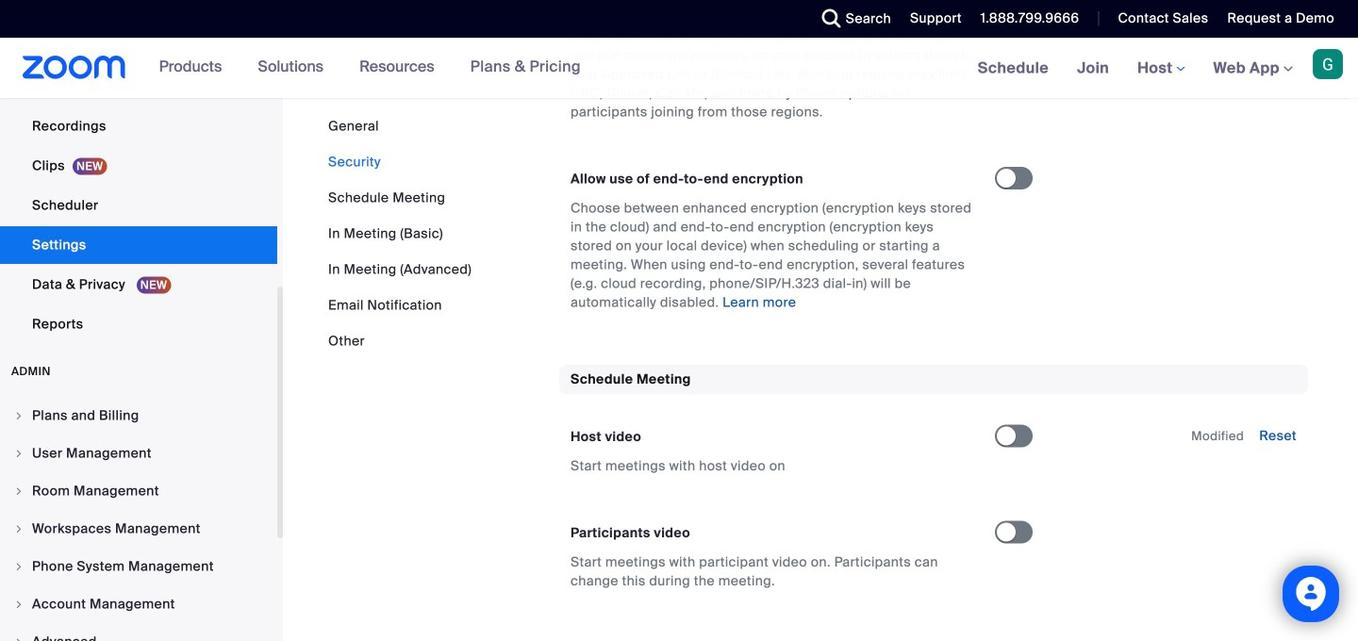 Task type: describe. For each thing, give the bounding box(es) containing it.
zoom logo image
[[23, 56, 126, 79]]

profile picture image
[[1313, 49, 1343, 79]]

right image for seventh menu item from the bottom
[[13, 410, 25, 422]]

right image for first menu item from the bottom of the admin menu menu
[[13, 637, 25, 641]]

product information navigation
[[145, 38, 595, 98]]

right image for 4th menu item from the bottom of the admin menu menu
[[13, 524, 25, 535]]

7 menu item from the top
[[0, 624, 277, 641]]

meetings navigation
[[964, 38, 1358, 100]]

3 menu item from the top
[[0, 474, 277, 509]]

2 menu item from the top
[[0, 436, 277, 472]]

right image for 3rd menu item
[[13, 486, 25, 497]]

personal menu menu
[[0, 0, 277, 345]]

side navigation navigation
[[0, 0, 283, 641]]

5 menu item from the top
[[0, 549, 277, 585]]

4 menu item from the top
[[0, 511, 277, 547]]



Task type: vqa. For each thing, say whether or not it's contained in the screenshot.
'Share' image
no



Task type: locate. For each thing, give the bounding box(es) containing it.
right image for sixth menu item
[[13, 599, 25, 610]]

right image for sixth menu item from the bottom
[[13, 448, 25, 459]]

0 vertical spatial right image
[[13, 486, 25, 497]]

menu item
[[0, 398, 277, 434], [0, 436, 277, 472], [0, 474, 277, 509], [0, 511, 277, 547], [0, 549, 277, 585], [0, 587, 277, 623], [0, 624, 277, 641]]

5 right image from the top
[[13, 637, 25, 641]]

menu bar
[[328, 117, 472, 351]]

right image for 5th menu item from the top of the admin menu menu
[[13, 561, 25, 573]]

3 right image from the top
[[13, 524, 25, 535]]

4 right image from the top
[[13, 561, 25, 573]]

right image
[[13, 410, 25, 422], [13, 448, 25, 459], [13, 524, 25, 535], [13, 561, 25, 573], [13, 637, 25, 641]]

banner
[[0, 38, 1358, 100]]

1 menu item from the top
[[0, 398, 277, 434]]

2 right image from the top
[[13, 599, 25, 610]]

schedule meeting element
[[559, 365, 1308, 641]]

1 vertical spatial right image
[[13, 599, 25, 610]]

admin menu menu
[[0, 398, 277, 641]]

1 right image from the top
[[13, 410, 25, 422]]

2 right image from the top
[[13, 448, 25, 459]]

right image
[[13, 486, 25, 497], [13, 599, 25, 610]]

6 menu item from the top
[[0, 587, 277, 623]]

1 right image from the top
[[13, 486, 25, 497]]



